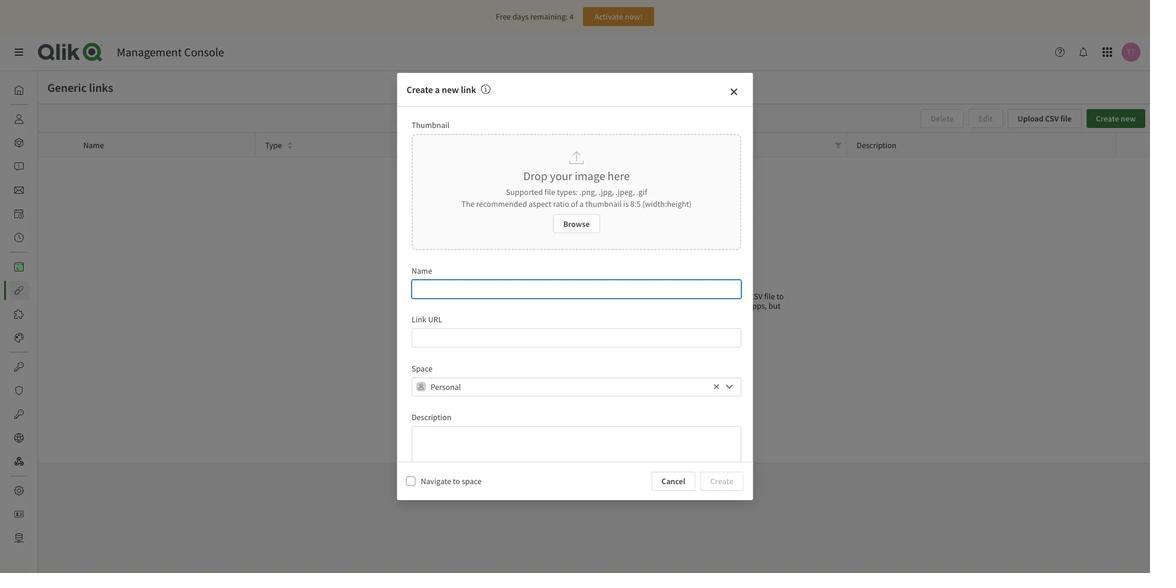 Task type: locate. For each thing, give the bounding box(es) containing it.
1 vertical spatial file
[[545, 187, 555, 198]]

environments.
[[630, 310, 680, 321]]

the
[[461, 199, 475, 209], [540, 300, 553, 311]]

description inside create a new link dialog
[[412, 412, 451, 423]]

Name text field
[[412, 280, 742, 299]]

types:
[[557, 187, 578, 198]]

management
[[117, 45, 182, 60]]

icon: filter element
[[831, 133, 847, 157]]

0 vertical spatial create new button
[[1087, 109, 1146, 128]]

.jpg,
[[599, 187, 614, 198]]

0 vertical spatial file
[[1061, 113, 1072, 124]]

1 vertical spatial new
[[1122, 113, 1137, 124]]

0 horizontal spatial the
[[461, 199, 475, 209]]

navigation pane element
[[0, 76, 59, 553]]

1 vertical spatial name
[[412, 266, 432, 277]]

icon: caret-down element
[[287, 145, 294, 151]]

generic right find
[[466, 291, 492, 302]]

generic up on-
[[588, 276, 618, 288]]

they
[[509, 310, 524, 321]]

file inside drop your image here supported file types: .png, .jpg, .jpeg, .gif the recommended aspect ratio of a thumbnail is 8:5 (width:height)
[[545, 187, 555, 198]]

1 horizontal spatial the
[[540, 300, 553, 311]]

generic links
[[47, 80, 113, 95]]

name
[[83, 140, 104, 150], [412, 266, 432, 277]]

same left way
[[667, 300, 686, 311]]

1 horizontal spatial generic
[[588, 276, 618, 288]]

supported
[[506, 187, 543, 198]]

file up aspect on the top left of page
[[545, 187, 555, 198]]

file right upload
[[1061, 113, 1072, 124]]

1 horizontal spatial apps
[[633, 291, 650, 302]]

make
[[568, 291, 587, 302]]

link
[[412, 315, 426, 325]]

0 horizontal spatial new
[[442, 84, 459, 96]]

apps,
[[749, 300, 767, 311]]

2 vertical spatial file
[[765, 291, 775, 302]]

web image
[[14, 434, 24, 443]]

links left the "yet"
[[620, 276, 639, 288]]

that
[[512, 291, 526, 302]]

activate now! link
[[583, 7, 655, 26]]

content security policy image
[[14, 386, 24, 396]]

to
[[559, 291, 566, 302], [777, 291, 784, 302], [453, 477, 460, 487]]

file
[[1061, 113, 1072, 124], [545, 187, 555, 198], [765, 291, 775, 302]]

0 horizontal spatial to
[[453, 477, 460, 487]]

0 horizontal spatial file
[[545, 187, 555, 198]]

0 horizontal spatial create new button
[[565, 325, 624, 344]]

schedules image
[[14, 210, 24, 219]]

create
[[407, 84, 433, 96], [1097, 113, 1120, 124], [574, 329, 598, 340]]

home
[[38, 85, 59, 96]]

links right generic
[[89, 80, 113, 95]]

description down space on the left
[[412, 412, 451, 423]]

several
[[434, 300, 459, 311]]

the inside drop your image here supported file types: .png, .jpg, .jpeg, .gif the recommended aspect ratio of a thumbnail is 8:5 (width:height)
[[461, 199, 475, 209]]

the left recommended at the top of the page
[[461, 199, 475, 209]]

are right that
[[528, 291, 539, 302]]

the down the "yet"
[[654, 300, 665, 311]]

1 vertical spatial create
[[1097, 113, 1120, 124]]

2 vertical spatial a
[[744, 291, 748, 302]]

icon: caret-up image
[[287, 140, 294, 147]]

csv right upload
[[1046, 113, 1059, 124]]

links left "at"
[[460, 300, 476, 311]]

1 horizontal spatial create new button
[[1087, 109, 1146, 128]]

create a new link dialog
[[397, 73, 754, 544]]

the right time.
[[540, 300, 553, 311]]

1 horizontal spatial create
[[574, 329, 598, 340]]

cancel
[[662, 477, 686, 487]]

link url
[[412, 315, 442, 325]]

8:5
[[631, 199, 641, 209]]

same left time.
[[500, 300, 518, 311]]

new connector image
[[17, 265, 23, 271]]

2 horizontal spatial a
[[744, 291, 748, 302]]

name down the "generic links"
[[83, 140, 104, 150]]

0 horizontal spatial csv
[[750, 291, 763, 302]]

a inside drop your image here supported file types: .png, .jpg, .jpeg, .gif the recommended aspect ratio of a thumbnail is 8:5 (width:height)
[[580, 199, 584, 209]]

new
[[442, 84, 459, 96], [1122, 113, 1137, 124], [599, 329, 614, 340]]

are left no
[[560, 276, 574, 288]]

remaining:
[[531, 11, 568, 22]]

1 horizontal spatial csv
[[1046, 113, 1059, 124]]

the
[[693, 291, 704, 302], [487, 300, 498, 311], [654, 300, 665, 311], [712, 300, 724, 311]]

1 vertical spatial the
[[540, 300, 553, 311]]

in
[[685, 291, 691, 302], [646, 300, 652, 311], [566, 310, 573, 321]]

cancel button
[[652, 472, 696, 491]]

a right the of
[[580, 199, 584, 209]]

themes image
[[14, 334, 24, 343]]

csv right use
[[750, 291, 763, 302]]

0 horizontal spatial create new
[[574, 329, 614, 340]]

find
[[451, 291, 465, 302]]

0 horizontal spatial a
[[435, 84, 440, 96]]

cloud.
[[706, 291, 728, 302]]

generic
[[47, 80, 87, 95]]

to left space
[[453, 477, 460, 487]]

to right 'used'
[[559, 291, 566, 302]]

data gateways image
[[14, 534, 24, 544]]

presented
[[609, 300, 644, 311]]

to right apps,
[[777, 291, 784, 302]]

2 vertical spatial create
[[574, 329, 598, 340]]

browse button
[[553, 215, 600, 234]]

0 vertical spatial description
[[857, 140, 897, 150]]

2 horizontal spatial file
[[1061, 113, 1072, 124]]

links
[[89, 80, 113, 95], [620, 276, 639, 288], [494, 291, 510, 302], [460, 300, 476, 311]]

create inside dialog
[[407, 84, 433, 96]]

in right the presented
[[646, 300, 652, 311]]

no
[[575, 276, 586, 288]]

2 vertical spatial new
[[599, 329, 614, 340]]

0 vertical spatial the
[[461, 199, 475, 209]]

2 horizontal spatial to
[[777, 291, 784, 302]]

0 horizontal spatial name
[[83, 140, 104, 150]]

native
[[725, 300, 747, 311]]

in left their
[[566, 310, 573, 321]]

1 horizontal spatial name
[[412, 266, 432, 277]]

name up you
[[412, 266, 432, 277]]

1 vertical spatial a
[[580, 199, 584, 209]]

2 horizontal spatial create
[[1097, 113, 1120, 124]]

0 vertical spatial create
[[407, 84, 433, 96]]

ratio
[[553, 199, 569, 209]]

create new button
[[1087, 109, 1146, 128], [565, 325, 624, 344]]

Link URL text field
[[412, 329, 742, 348]]

space
[[412, 363, 432, 374]]

create new
[[1097, 113, 1137, 124], [574, 329, 614, 340]]

1 horizontal spatial same
[[667, 300, 686, 311]]

1 horizontal spatial in
[[646, 300, 652, 311]]

file right use
[[765, 291, 775, 302]]

at
[[478, 300, 485, 311]]

a
[[435, 84, 440, 96], [580, 199, 584, 209], [744, 291, 748, 302]]

1 vertical spatial create new button
[[565, 325, 624, 344]]

url
[[428, 315, 442, 325]]

2 horizontal spatial new
[[1122, 113, 1137, 124]]

0 vertical spatial a
[[435, 84, 440, 96]]

1 horizontal spatial description
[[857, 140, 897, 150]]

spaces image
[[14, 138, 24, 148]]

a right use
[[744, 291, 748, 302]]

way
[[687, 300, 701, 311]]

the left 'cloud.'
[[693, 291, 704, 302]]

generic
[[588, 276, 618, 288], [466, 291, 492, 302]]

to inside create a new link dialog
[[453, 477, 460, 487]]

their
[[575, 310, 591, 321]]

in right available
[[685, 291, 691, 302]]

0 vertical spatial csv
[[1046, 113, 1059, 124]]

0 horizontal spatial in
[[566, 310, 573, 321]]

console
[[184, 45, 224, 60]]

home image
[[14, 85, 24, 95]]

0 horizontal spatial create
[[407, 84, 433, 96]]

free days remaining: 4
[[496, 11, 574, 22]]

same
[[500, 300, 518, 311], [667, 300, 686, 311]]

1 horizontal spatial a
[[580, 199, 584, 209]]

recommended
[[476, 199, 527, 209]]

1 vertical spatial description
[[412, 412, 451, 423]]

available
[[652, 291, 683, 302]]

description right icon: filter element
[[857, 140, 897, 150]]

apps
[[633, 291, 650, 302], [578, 300, 594, 311]]

api keys image
[[14, 363, 24, 372]]

1 horizontal spatial file
[[765, 291, 775, 302]]

there
[[535, 276, 558, 288]]

0 horizontal spatial generic
[[466, 291, 492, 302]]

0 vertical spatial generic
[[588, 276, 618, 288]]

a left link
[[435, 84, 440, 96]]

csv
[[1046, 113, 1059, 124], [750, 291, 763, 302]]

settings image
[[14, 487, 24, 496]]

0 vertical spatial new
[[442, 84, 459, 96]]

aspect
[[529, 199, 552, 209]]

of
[[571, 199, 578, 209]]

management console
[[117, 45, 224, 60]]

file inside button
[[1061, 113, 1072, 124]]

yet
[[641, 276, 654, 288]]

here
[[405, 291, 421, 302]]

0 horizontal spatial description
[[412, 412, 451, 423]]

0 horizontal spatial same
[[500, 300, 518, 311]]

navigate to space
[[421, 477, 482, 487]]

create a new link
[[407, 84, 477, 96]]

link
[[461, 84, 477, 96]]

the right "at"
[[487, 300, 498, 311]]

description
[[857, 140, 897, 150], [412, 412, 451, 423]]

1 vertical spatial csv
[[750, 291, 763, 302]]

(width:height)
[[643, 199, 692, 209]]

.png,
[[580, 187, 597, 198]]

days
[[513, 11, 529, 22]]

1 horizontal spatial create new
[[1097, 113, 1137, 124]]



Task type: vqa. For each thing, say whether or not it's contained in the screenshot.
the bottommost the Content
no



Task type: describe. For each thing, give the bounding box(es) containing it.
activate now!
[[595, 11, 643, 22]]

content image
[[14, 262, 24, 272]]

.jpeg,
[[616, 187, 635, 198]]

events image
[[14, 233, 24, 243]]

the right as
[[712, 300, 724, 311]]

your
[[550, 169, 573, 183]]

0 vertical spatial name
[[83, 140, 104, 150]]

activate
[[595, 11, 624, 22]]

file inside there are no generic links yet here you will find generic links that are used to make on-premises apps available in the cloud. use a csv file to upload several links at the same time. the linked apps are presented in the same way as the native apps, but they are opened in their respective environments.
[[765, 291, 775, 302]]

0 vertical spatial create new
[[1097, 113, 1137, 124]]

2 same from the left
[[667, 300, 686, 311]]

drop
[[523, 169, 548, 183]]

users image
[[14, 115, 24, 124]]

icon: caret-up element
[[287, 140, 294, 147]]

opened
[[538, 310, 565, 321]]

a inside there are no generic links yet here you will find generic links that are used to make on-premises apps available in the cloud. use a csv file to upload several links at the same time. the linked apps are presented in the same way as the native apps, but they are opened in their respective environments.
[[744, 291, 748, 302]]

but
[[769, 300, 781, 311]]

you
[[423, 291, 436, 302]]

4
[[570, 11, 574, 22]]

identity provider image
[[14, 510, 24, 520]]

oauth image
[[14, 410, 24, 420]]

linked
[[554, 300, 576, 311]]

alerts image
[[14, 162, 24, 172]]

management console element
[[117, 45, 224, 60]]

open sidebar menu image
[[14, 47, 24, 57]]

icon: filter image
[[835, 142, 842, 149]]

0 horizontal spatial apps
[[578, 300, 594, 311]]

webhooks image
[[14, 458, 24, 467]]

as
[[703, 300, 711, 311]]

.gif
[[637, 187, 647, 198]]

generic links image
[[14, 286, 24, 296]]

home link
[[9, 81, 59, 100]]

1 horizontal spatial new
[[599, 329, 614, 340]]

upload csv file
[[1018, 113, 1072, 124]]

1 vertical spatial create new
[[574, 329, 614, 340]]

upload csv file button
[[1008, 109, 1083, 128]]

1 same from the left
[[500, 300, 518, 311]]

there are no generic links yet here you will find generic links that are used to make on-premises apps available in the cloud. use a csv file to upload several links at the same time. the linked apps are presented in the same way as the native apps, but they are opened in their respective environments.
[[405, 276, 784, 321]]

will
[[437, 291, 449, 302]]

are right the they
[[526, 310, 537, 321]]

use
[[729, 291, 742, 302]]

used
[[540, 291, 557, 302]]

image
[[575, 169, 605, 183]]

are right their
[[596, 300, 607, 311]]

new inside dialog
[[442, 84, 459, 96]]

1 vertical spatial generic
[[466, 291, 492, 302]]

respective
[[593, 310, 628, 321]]

on-
[[588, 291, 600, 302]]

thumbnail
[[585, 199, 622, 209]]

Space text field
[[431, 378, 711, 397]]

name inside create a new link dialog
[[412, 266, 432, 277]]

csv inside button
[[1046, 113, 1059, 124]]

is
[[623, 199, 629, 209]]

upload
[[1018, 113, 1044, 124]]

time.
[[520, 300, 538, 311]]

1 horizontal spatial to
[[559, 291, 566, 302]]

drop your image here supported file types: .png, .jpg, .jpeg, .gif the recommended aspect ratio of a thumbnail is 8:5 (width:height)
[[461, 169, 692, 209]]

space
[[462, 477, 482, 487]]

subscriptions image
[[14, 186, 24, 195]]

now!
[[625, 11, 643, 22]]

links left that
[[494, 291, 510, 302]]

the inside there are no generic links yet here you will find generic links that are used to make on-premises apps available in the cloud. use a csv file to upload several links at the same time. the linked apps are presented in the same way as the native apps, but they are opened in their respective environments.
[[540, 300, 553, 311]]

type
[[265, 140, 282, 150]]

Description text field
[[412, 427, 742, 484]]

browse
[[563, 219, 590, 229]]

here
[[608, 169, 630, 183]]

premises
[[600, 291, 632, 302]]

icon: caret-down image
[[287, 145, 294, 151]]

navigate
[[421, 477, 452, 487]]

thumbnail
[[412, 120, 450, 131]]

free
[[496, 11, 511, 22]]

upload
[[408, 300, 432, 311]]

close image
[[730, 87, 739, 97]]

2 horizontal spatial in
[[685, 291, 691, 302]]

csv inside there are no generic links yet here you will find generic links that are used to make on-premises apps available in the cloud. use a csv file to upload several links at the same time. the linked apps are presented in the same way as the native apps, but they are opened in their respective environments.
[[750, 291, 763, 302]]



